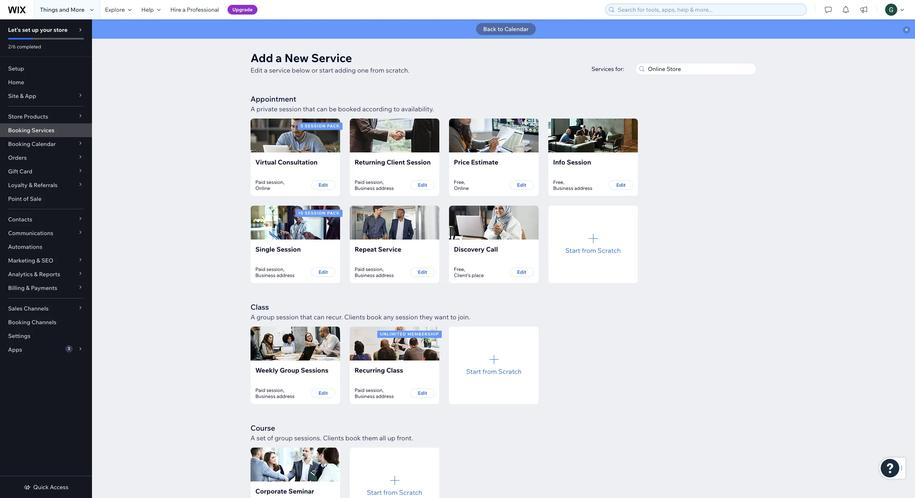Task type: describe. For each thing, give the bounding box(es) containing it.
& for marketing
[[36, 257, 40, 265]]

sessions.
[[294, 435, 322, 443]]

& for loyalty
[[29, 182, 32, 189]]

join.
[[458, 313, 471, 321]]

sales channels button
[[0, 302, 92, 316]]

private
[[257, 105, 278, 113]]

back to calendar
[[484, 25, 529, 33]]

to inside appointment a private session that can be booked according to availability.
[[394, 105, 400, 113]]

contacts
[[8, 216, 32, 223]]

estimate
[[471, 158, 499, 166]]

& for analytics
[[34, 271, 38, 278]]

edit button for returning client session
[[411, 181, 435, 190]]

edit inside add a new service edit a service below or start adding one from scratch.
[[251, 66, 263, 74]]

can for class
[[314, 313, 325, 321]]

booking calendar
[[8, 141, 56, 148]]

more
[[71, 6, 85, 13]]

booking services link
[[0, 124, 92, 137]]

5
[[301, 124, 304, 129]]

billing & payments
[[8, 285, 57, 292]]

communications button
[[0, 227, 92, 240]]

business for repeat service
[[355, 273, 375, 279]]

sessions
[[301, 367, 329, 375]]

hire a professional link
[[166, 0, 224, 19]]

add
[[251, 51, 273, 65]]

recur.
[[326, 313, 343, 321]]

availability.
[[402, 105, 434, 113]]

Enter the type of business field
[[646, 63, 754, 75]]

below
[[292, 66, 310, 74]]

paid session , business address for weekly
[[256, 388, 295, 400]]

0 vertical spatial start from scratch button
[[549, 206, 638, 283]]

edit button for single session
[[311, 268, 336, 277]]

session right the 'client'
[[407, 158, 431, 166]]

settings link
[[0, 330, 92, 343]]

sale
[[30, 195, 42, 203]]

professional
[[187, 6, 219, 13]]

1 horizontal spatial start
[[467, 368, 482, 376]]

marketing
[[8, 257, 35, 265]]

payments
[[31, 285, 57, 292]]

edit for weekly group sessions
[[319, 391, 328, 397]]

loyalty & referrals
[[8, 182, 58, 189]]

of inside sidebar element
[[23, 195, 29, 203]]

channels for booking channels
[[32, 319, 56, 326]]

pack for session
[[327, 211, 340, 216]]

repeat
[[355, 246, 377, 254]]

, inside free , online
[[464, 179, 466, 185]]

gift card button
[[0, 165, 92, 178]]

repeat service
[[355, 246, 402, 254]]

your
[[40, 26, 52, 34]]

free , client's place
[[454, 267, 484, 279]]

store products button
[[0, 110, 92, 124]]

point of sale
[[8, 195, 42, 203]]

for:
[[616, 65, 625, 73]]

one
[[358, 66, 369, 74]]

booking channels link
[[0, 316, 92, 330]]

store products
[[8, 113, 48, 120]]

session for single session
[[267, 267, 284, 273]]

paid session , business address for repeat
[[355, 267, 394, 279]]

2 horizontal spatial scratch
[[598, 247, 621, 255]]

be
[[329, 105, 337, 113]]

address inside free , business address
[[575, 185, 593, 191]]

price estimate
[[454, 158, 499, 166]]

class a group session that can recur. clients book any session they want to join.
[[251, 303, 471, 321]]

automations
[[8, 244, 42, 251]]

add a new service edit a service below or start adding one from scratch.
[[251, 51, 410, 74]]

start from scratch for the bottommost "start from scratch" button
[[367, 489, 423, 497]]

edit button for discovery call
[[510, 268, 534, 277]]

single session
[[256, 246, 301, 254]]

edit for returning client session
[[418, 182, 427, 188]]

paid for single
[[256, 267, 266, 273]]

& for site
[[20, 92, 24, 100]]

reports
[[39, 271, 60, 278]]

session for recurring class
[[366, 388, 383, 394]]

edit button for price estimate
[[510, 181, 534, 190]]

edit button for info session
[[609, 181, 634, 190]]

booking for booking services
[[8, 127, 30, 134]]

front.
[[397, 435, 413, 443]]

clients inside class a group session that can recur. clients book any session they want to join.
[[345, 313, 366, 321]]

2 vertical spatial start from scratch button
[[350, 448, 440, 499]]

corporate seminar
[[256, 488, 314, 496]]

business for weekly group sessions
[[256, 394, 276, 400]]

products
[[24, 113, 48, 120]]

channels for sales channels
[[24, 305, 49, 313]]

paid for returning
[[355, 179, 365, 185]]

all
[[380, 435, 386, 443]]

, for class
[[383, 388, 384, 394]]

things and more
[[40, 6, 85, 13]]

booked
[[338, 105, 361, 113]]

free for discovery
[[454, 267, 464, 273]]

and
[[59, 6, 69, 13]]

paid session , business address for single
[[256, 267, 295, 279]]

address for returning client session
[[376, 185, 394, 191]]

store
[[53, 26, 68, 34]]

, for consultation
[[284, 179, 285, 185]]

paid for weekly
[[256, 388, 266, 394]]

10
[[298, 211, 304, 216]]

setup
[[8, 65, 24, 72]]

back
[[484, 25, 497, 33]]

from for topmost "start from scratch" button
[[582, 247, 597, 255]]

edit button for recurring class
[[411, 389, 435, 399]]

weekly group sessions
[[256, 367, 329, 375]]

booking calendar button
[[0, 137, 92, 151]]

5 session pack
[[301, 124, 340, 129]]

, inside free , client's place
[[464, 267, 466, 273]]

info
[[554, 158, 566, 166]]

business for single session
[[256, 273, 276, 279]]

home
[[8, 79, 24, 86]]

free , online
[[454, 179, 469, 191]]

set inside course a set of group sessions. clients book them all up front.
[[257, 435, 266, 443]]

edit for discovery call
[[517, 269, 527, 275]]

place
[[472, 273, 484, 279]]

course a set of group sessions. clients book them all up front.
[[251, 424, 413, 443]]

up inside sidebar element
[[32, 26, 39, 34]]

services for:
[[592, 65, 625, 73]]

services inside sidebar element
[[32, 127, 54, 134]]

virtual consultation
[[256, 158, 318, 166]]

according
[[363, 105, 392, 113]]

, for service
[[383, 267, 384, 273]]

card
[[20, 168, 32, 175]]

2/6
[[8, 44, 16, 50]]

session for 10 session pack
[[305, 211, 326, 216]]

discovery call
[[454, 246, 498, 254]]

site & app
[[8, 92, 36, 100]]

Search for tools, apps, help & more... field
[[616, 4, 805, 15]]

help
[[141, 6, 154, 13]]

can for appointment
[[317, 105, 328, 113]]

free , business address
[[554, 179, 593, 191]]

free for info
[[554, 179, 564, 185]]

completed
[[17, 44, 41, 50]]

a for new
[[276, 51, 282, 65]]

to inside class a group session that can recur. clients book any session they want to join.
[[451, 313, 457, 321]]

class inside class a group session that can recur. clients book any session they want to join.
[[251, 303, 269, 312]]

virtual
[[256, 158, 277, 166]]

10 session pack
[[298, 211, 340, 216]]

edit for recurring class
[[418, 391, 427, 397]]

edit for virtual consultation
[[319, 182, 328, 188]]

booking channels
[[8, 319, 56, 326]]

& for billing
[[26, 285, 30, 292]]

edit for price estimate
[[517, 182, 527, 188]]

any
[[384, 313, 394, 321]]

paid session , business address for recurring
[[355, 388, 394, 400]]

2 online from the left
[[454, 185, 469, 191]]

1 horizontal spatial class
[[387, 367, 404, 375]]

2 horizontal spatial start
[[566, 247, 581, 255]]

book inside course a set of group sessions. clients book them all up front.
[[346, 435, 361, 443]]

client's
[[454, 273, 471, 279]]

communications
[[8, 230, 53, 237]]

, for session
[[284, 267, 285, 273]]

paid session , online
[[256, 179, 285, 191]]



Task type: locate. For each thing, give the bounding box(es) containing it.
let's
[[8, 26, 21, 34]]

paid session , business address down weekly
[[256, 388, 295, 400]]

to right "back"
[[498, 25, 504, 33]]

booking down store
[[8, 127, 30, 134]]

1 vertical spatial of
[[267, 435, 273, 443]]

0 horizontal spatial calendar
[[32, 141, 56, 148]]

0 vertical spatial to
[[498, 25, 504, 33]]

2 horizontal spatial a
[[276, 51, 282, 65]]

edit for info session
[[617, 182, 626, 188]]

single
[[256, 246, 275, 254]]

book left any
[[367, 313, 382, 321]]

1 vertical spatial group
[[275, 435, 293, 443]]

paid session , business address down single session
[[256, 267, 295, 279]]

seminar
[[289, 488, 314, 496]]

0 horizontal spatial set
[[22, 26, 30, 34]]

a up service
[[276, 51, 282, 65]]

appointment a private session that can be booked according to availability.
[[251, 94, 434, 113]]

channels up booking channels on the bottom
[[24, 305, 49, 313]]

unlimited
[[380, 332, 407, 337]]

business down single
[[256, 273, 276, 279]]

paid down repeat
[[355, 267, 365, 273]]

address down repeat service
[[376, 273, 394, 279]]

address for weekly group sessions
[[277, 394, 295, 400]]

1 horizontal spatial service
[[378, 246, 402, 254]]

free down info
[[554, 179, 564, 185]]

online inside paid session , online
[[256, 185, 271, 191]]

paid session , business address for returning
[[355, 179, 394, 191]]

membership
[[408, 332, 439, 337]]

pack for consultation
[[327, 124, 340, 129]]

point of sale link
[[0, 192, 92, 206]]

service up start
[[312, 51, 352, 65]]

gift card
[[8, 168, 32, 175]]

to inside the back to calendar button
[[498, 25, 504, 33]]

to left the join.
[[451, 313, 457, 321]]

service
[[269, 66, 291, 74]]

that for appointment
[[303, 105, 315, 113]]

1 vertical spatial a
[[276, 51, 282, 65]]

to right according in the left of the page
[[394, 105, 400, 113]]

1 vertical spatial to
[[394, 105, 400, 113]]

, for client
[[383, 179, 384, 185]]

0 horizontal spatial start from scratch button
[[350, 448, 440, 499]]

automations link
[[0, 240, 92, 254]]

channels
[[24, 305, 49, 313], [32, 319, 56, 326]]

paid for repeat
[[355, 267, 365, 273]]

business for recurring class
[[355, 394, 375, 400]]

to
[[498, 25, 504, 33], [394, 105, 400, 113], [451, 313, 457, 321]]

recurring class
[[355, 367, 404, 375]]

quick access
[[33, 484, 69, 491]]

address down single session
[[277, 273, 295, 279]]

adding
[[335, 66, 356, 74]]

booking for booking calendar
[[8, 141, 30, 148]]

channels inside booking channels link
[[32, 319, 56, 326]]

analytics & reports button
[[0, 268, 92, 281]]

0 horizontal spatial to
[[394, 105, 400, 113]]

0 horizontal spatial online
[[256, 185, 271, 191]]

clients inside course a set of group sessions. clients book them all up front.
[[323, 435, 344, 443]]

or
[[312, 66, 318, 74]]

upgrade button
[[228, 5, 258, 15]]

0 horizontal spatial clients
[[323, 435, 344, 443]]

unlimited membership
[[380, 332, 439, 337]]

book
[[367, 313, 382, 321], [346, 435, 361, 443]]

a down 'add' at the left top of page
[[264, 66, 268, 74]]

& right billing
[[26, 285, 30, 292]]

1 a from the top
[[251, 105, 255, 113]]

0 vertical spatial scratch
[[598, 247, 621, 255]]

set inside sidebar element
[[22, 26, 30, 34]]

1 vertical spatial that
[[300, 313, 313, 321]]

, down returning client session
[[383, 179, 384, 185]]

returning
[[355, 158, 386, 166]]

site & app button
[[0, 89, 92, 103]]

from for "start from scratch" button to the middle
[[483, 368, 497, 376]]

0 vertical spatial clients
[[345, 313, 366, 321]]

free left place
[[454, 267, 464, 273]]

marketing & seo
[[8, 257, 53, 265]]

calendar inside dropdown button
[[32, 141, 56, 148]]

session for info session
[[567, 158, 592, 166]]

0 vertical spatial group
[[257, 313, 275, 321]]

2 vertical spatial start
[[367, 489, 382, 497]]

business
[[355, 185, 375, 191], [554, 185, 574, 191], [256, 273, 276, 279], [355, 273, 375, 279], [256, 394, 276, 400], [355, 394, 375, 400]]

& inside 'analytics & reports' popup button
[[34, 271, 38, 278]]

business inside free , business address
[[554, 185, 574, 191]]

2 vertical spatial a
[[251, 435, 255, 443]]

paid for recurring
[[355, 388, 365, 394]]

1 vertical spatial up
[[388, 435, 396, 443]]

0 vertical spatial start
[[566, 247, 581, 255]]

want
[[435, 313, 449, 321]]

up right all
[[388, 435, 396, 443]]

2 a from the top
[[251, 313, 255, 321]]

can left recur.
[[314, 313, 325, 321]]

info session
[[554, 158, 592, 166]]

marketing & seo button
[[0, 254, 92, 268]]

0 vertical spatial a
[[183, 6, 186, 13]]

business down recurring
[[355, 394, 375, 400]]

session for repeat service
[[366, 267, 383, 273]]

sidebar element
[[0, 19, 92, 499]]

edit button
[[311, 181, 336, 190], [411, 181, 435, 190], [510, 181, 534, 190], [609, 181, 634, 190], [311, 268, 336, 277], [411, 268, 435, 277], [510, 268, 534, 277], [311, 389, 336, 399], [411, 389, 435, 399]]

booking inside dropdown button
[[8, 141, 30, 148]]

paid session , business address down returning
[[355, 179, 394, 191]]

start from scratch
[[566, 247, 621, 255], [467, 368, 522, 376], [367, 489, 423, 497]]

1 vertical spatial pack
[[327, 211, 340, 216]]

1 online from the left
[[256, 185, 271, 191]]

that left recur.
[[300, 313, 313, 321]]

edit button for repeat service
[[411, 268, 435, 277]]

booking for booking channels
[[8, 319, 30, 326]]

returning client session
[[355, 158, 431, 166]]

can inside appointment a private session that can be booked according to availability.
[[317, 105, 328, 113]]

group
[[280, 367, 300, 375]]

a inside class a group session that can recur. clients book any session they want to join.
[[251, 313, 255, 321]]

2 horizontal spatial to
[[498, 25, 504, 33]]

1 vertical spatial scratch
[[499, 368, 522, 376]]

, down single session
[[284, 267, 285, 273]]

0 vertical spatial can
[[317, 105, 328, 113]]

0 horizontal spatial services
[[32, 127, 54, 134]]

pack right 10
[[327, 211, 340, 216]]

address down the "info session"
[[575, 185, 593, 191]]

paid down returning
[[355, 179, 365, 185]]

paid down single
[[256, 267, 266, 273]]

book inside class a group session that can recur. clients book any session they want to join.
[[367, 313, 382, 321]]

paid inside paid session , online
[[256, 179, 266, 185]]

& left seo
[[36, 257, 40, 265]]

online down virtual at the top
[[256, 185, 271, 191]]

pack down be on the top of page
[[327, 124, 340, 129]]

0 vertical spatial services
[[592, 65, 615, 73]]

consultation
[[278, 158, 318, 166]]

a for course
[[251, 435, 255, 443]]

1 pack from the top
[[327, 124, 340, 129]]

billing & payments button
[[0, 281, 92, 295]]

booking
[[8, 127, 30, 134], [8, 141, 30, 148], [8, 319, 30, 326]]

book left 'them'
[[346, 435, 361, 443]]

clients right sessions.
[[323, 435, 344, 443]]

session right 10
[[305, 211, 326, 216]]

group inside course a set of group sessions. clients book them all up front.
[[275, 435, 293, 443]]

settings
[[8, 333, 30, 340]]

of down course
[[267, 435, 273, 443]]

paid session , business address down repeat service
[[355, 267, 394, 279]]

back to calendar alert
[[92, 19, 916, 39]]

1 vertical spatial booking
[[8, 141, 30, 148]]

0 horizontal spatial start from scratch
[[367, 489, 423, 497]]

, down info
[[564, 179, 565, 185]]

1 vertical spatial services
[[32, 127, 54, 134]]

that inside class a group session that can recur. clients book any session they want to join.
[[300, 313, 313, 321]]

session right info
[[567, 158, 592, 166]]

quick access button
[[24, 484, 69, 491]]

1 horizontal spatial set
[[257, 435, 266, 443]]

2 vertical spatial to
[[451, 313, 457, 321]]

can
[[317, 105, 328, 113], [314, 313, 325, 321]]

3 a from the top
[[251, 435, 255, 443]]

start from scratch button
[[549, 206, 638, 283], [449, 327, 539, 405], [350, 448, 440, 499]]

sales
[[8, 305, 23, 313]]

hire a professional
[[170, 6, 219, 13]]

appointment
[[251, 94, 296, 104]]

point
[[8, 195, 22, 203]]

session for single session
[[277, 246, 301, 254]]

edit for single session
[[319, 269, 328, 275]]

1 vertical spatial calendar
[[32, 141, 56, 148]]

0 horizontal spatial class
[[251, 303, 269, 312]]

clients right recur.
[[345, 313, 366, 321]]

2 horizontal spatial start from scratch button
[[549, 206, 638, 283]]

address down recurring class
[[376, 394, 394, 400]]

1 booking from the top
[[8, 127, 30, 134]]

1 vertical spatial a
[[251, 313, 255, 321]]

0 horizontal spatial book
[[346, 435, 361, 443]]

0 vertical spatial of
[[23, 195, 29, 203]]

, down virtual consultation
[[284, 179, 285, 185]]

0 vertical spatial booking
[[8, 127, 30, 134]]

can left be on the top of page
[[317, 105, 328, 113]]

calendar right "back"
[[505, 25, 529, 33]]

0 horizontal spatial up
[[32, 26, 39, 34]]

2/6 completed
[[8, 44, 41, 50]]

1 vertical spatial class
[[387, 367, 404, 375]]

1 vertical spatial channels
[[32, 319, 56, 326]]

a
[[251, 105, 255, 113], [251, 313, 255, 321], [251, 435, 255, 443]]

1 vertical spatial can
[[314, 313, 325, 321]]

paid session , business address down recurring
[[355, 388, 394, 400]]

channels up settings link
[[32, 319, 56, 326]]

0 vertical spatial class
[[251, 303, 269, 312]]

1 vertical spatial clients
[[323, 435, 344, 443]]

business down info
[[554, 185, 574, 191]]

set right let's
[[22, 26, 30, 34]]

access
[[50, 484, 69, 491]]

that up the "5"
[[303, 105, 315, 113]]

0 vertical spatial that
[[303, 105, 315, 113]]

, left place
[[464, 267, 466, 273]]

booking up orders
[[8, 141, 30, 148]]

0 horizontal spatial a
[[183, 6, 186, 13]]

0 vertical spatial calendar
[[505, 25, 529, 33]]

address for repeat service
[[376, 273, 394, 279]]

1 horizontal spatial services
[[592, 65, 615, 73]]

session inside paid session , online
[[267, 179, 284, 185]]

1 vertical spatial start from scratch button
[[449, 327, 539, 405]]

3
[[68, 346, 70, 352]]

paid down virtual at the top
[[256, 179, 266, 185]]

, down recurring class
[[383, 388, 384, 394]]

a for appointment
[[251, 105, 255, 113]]

clients
[[345, 313, 366, 321], [323, 435, 344, 443]]

group inside class a group session that can recur. clients book any session they want to join.
[[257, 313, 275, 321]]

help button
[[137, 0, 166, 19]]

2 vertical spatial booking
[[8, 319, 30, 326]]

paid for virtual
[[256, 179, 266, 185]]

1 vertical spatial start
[[467, 368, 482, 376]]

0 horizontal spatial of
[[23, 195, 29, 203]]

free inside free , online
[[454, 179, 464, 185]]

1 vertical spatial set
[[257, 435, 266, 443]]

booking services
[[8, 127, 54, 134]]

edit button for weekly group sessions
[[311, 389, 336, 399]]

start
[[320, 66, 334, 74]]

corporate
[[256, 488, 287, 496]]

free inside free , client's place
[[454, 267, 464, 273]]

hire
[[170, 6, 181, 13]]

& left reports
[[34, 271, 38, 278]]

a inside course a set of group sessions. clients book them all up front.
[[251, 435, 255, 443]]

a for professional
[[183, 6, 186, 13]]

of inside course a set of group sessions. clients book them all up front.
[[267, 435, 273, 443]]

0 vertical spatial service
[[312, 51, 352, 65]]

edit for repeat service
[[418, 269, 427, 275]]

& inside "billing & payments" dropdown button
[[26, 285, 30, 292]]

business down repeat
[[355, 273, 375, 279]]

1 horizontal spatial to
[[451, 313, 457, 321]]

free for price
[[454, 179, 464, 185]]

1 vertical spatial book
[[346, 435, 361, 443]]

address for single session
[[277, 273, 295, 279]]

up inside course a set of group sessions. clients book them all up front.
[[388, 435, 396, 443]]

start from scratch for topmost "start from scratch" button
[[566, 247, 621, 255]]

1 horizontal spatial scratch
[[499, 368, 522, 376]]

session
[[279, 105, 302, 113], [267, 179, 284, 185], [366, 179, 383, 185], [267, 267, 284, 273], [366, 267, 383, 273], [276, 313, 299, 321], [396, 313, 418, 321], [267, 388, 284, 394], [366, 388, 383, 394]]

0 vertical spatial up
[[32, 26, 39, 34]]

orders button
[[0, 151, 92, 165]]

session inside appointment a private session that can be booked according to availability.
[[279, 105, 302, 113]]

business down returning
[[355, 185, 375, 191]]

store
[[8, 113, 23, 120]]

paid down weekly
[[256, 388, 266, 394]]

online down price
[[454, 185, 469, 191]]

3 booking from the top
[[8, 319, 30, 326]]

0 vertical spatial start from scratch
[[566, 247, 621, 255]]

channels inside sales channels popup button
[[24, 305, 49, 313]]

session
[[305, 124, 326, 129], [407, 158, 431, 166], [567, 158, 592, 166], [305, 211, 326, 216], [277, 246, 301, 254]]

service right repeat
[[378, 246, 402, 254]]

1 horizontal spatial start from scratch
[[467, 368, 522, 376]]

, inside free , business address
[[564, 179, 565, 185]]

, down repeat service
[[383, 267, 384, 273]]

0 horizontal spatial scratch
[[399, 489, 423, 497]]

2 vertical spatial start from scratch
[[367, 489, 423, 497]]

2 horizontal spatial start from scratch
[[566, 247, 621, 255]]

0 horizontal spatial start
[[367, 489, 382, 497]]

session right the "5"
[[305, 124, 326, 129]]

that inside appointment a private session that can be booked according to availability.
[[303, 105, 315, 113]]

from inside add a new service edit a service below or start adding one from scratch.
[[370, 66, 385, 74]]

up left your
[[32, 26, 39, 34]]

& right "site"
[[20, 92, 24, 100]]

0 vertical spatial pack
[[327, 124, 340, 129]]

business down weekly
[[256, 394, 276, 400]]

start from scratch for "start from scratch" button to the middle
[[467, 368, 522, 376]]

paid down recurring
[[355, 388, 365, 394]]

, down price
[[464, 179, 466, 185]]

& inside loyalty & referrals popup button
[[29, 182, 32, 189]]

a inside appointment a private session that can be booked according to availability.
[[251, 105, 255, 113]]

, inside paid session , online
[[284, 179, 285, 185]]

1 horizontal spatial up
[[388, 435, 396, 443]]

1 vertical spatial start from scratch
[[467, 368, 522, 376]]

free down price
[[454, 179, 464, 185]]

edit button for virtual consultation
[[311, 181, 336, 190]]

, down the group
[[284, 388, 285, 394]]

address down returning client session
[[376, 185, 394, 191]]

calendar up orders dropdown button
[[32, 141, 56, 148]]

0 horizontal spatial service
[[312, 51, 352, 65]]

site
[[8, 92, 19, 100]]

price
[[454, 158, 470, 166]]

& inside site & app dropdown button
[[20, 92, 24, 100]]

address for recurring class
[[376, 394, 394, 400]]

services down store products popup button
[[32, 127, 54, 134]]

service inside add a new service edit a service below or start adding one from scratch.
[[312, 51, 352, 65]]

apps
[[8, 346, 22, 354]]

a for class
[[251, 313, 255, 321]]

app
[[25, 92, 36, 100]]

& inside marketing & seo dropdown button
[[36, 257, 40, 265]]

1 horizontal spatial online
[[454, 185, 469, 191]]

1 horizontal spatial calendar
[[505, 25, 529, 33]]

session for weekly group sessions
[[267, 388, 284, 394]]

1 vertical spatial service
[[378, 246, 402, 254]]

things
[[40, 6, 58, 13]]

1 horizontal spatial book
[[367, 313, 382, 321]]

address down the group
[[277, 394, 295, 400]]

that for class
[[300, 313, 313, 321]]

from
[[370, 66, 385, 74], [582, 247, 597, 255], [483, 368, 497, 376], [384, 489, 398, 497]]

services left for:
[[592, 65, 615, 73]]

can inside class a group session that can recur. clients book any session they want to join.
[[314, 313, 325, 321]]

new
[[285, 51, 309, 65]]

1 horizontal spatial of
[[267, 435, 273, 443]]

session for 5 session pack
[[305, 124, 326, 129]]

1 horizontal spatial clients
[[345, 313, 366, 321]]

2 booking from the top
[[8, 141, 30, 148]]

pack
[[327, 124, 340, 129], [327, 211, 340, 216]]

a right hire
[[183, 6, 186, 13]]

orders
[[8, 154, 27, 162]]

from for the bottommost "start from scratch" button
[[384, 489, 398, 497]]

0 vertical spatial set
[[22, 26, 30, 34]]

& right loyalty
[[29, 182, 32, 189]]

session right single
[[277, 246, 301, 254]]

calendar inside button
[[505, 25, 529, 33]]

0 vertical spatial channels
[[24, 305, 49, 313]]

2 vertical spatial scratch
[[399, 489, 423, 497]]

scratch
[[598, 247, 621, 255], [499, 368, 522, 376], [399, 489, 423, 497]]

they
[[420, 313, 433, 321]]

1 horizontal spatial a
[[264, 66, 268, 74]]

booking up settings
[[8, 319, 30, 326]]

2 pack from the top
[[327, 211, 340, 216]]

1 horizontal spatial start from scratch button
[[449, 327, 539, 405]]

, for group
[[284, 388, 285, 394]]

group
[[257, 313, 275, 321], [275, 435, 293, 443]]

set down course
[[257, 435, 266, 443]]

business for returning client session
[[355, 185, 375, 191]]

of left sale at the top of page
[[23, 195, 29, 203]]

session for returning client session
[[366, 179, 383, 185]]

0 vertical spatial book
[[367, 313, 382, 321]]

seo
[[41, 257, 53, 265]]

2 vertical spatial a
[[264, 66, 268, 74]]

session for virtual consultation
[[267, 179, 284, 185]]

free inside free , business address
[[554, 179, 564, 185]]

0 vertical spatial a
[[251, 105, 255, 113]]



Task type: vqa. For each thing, say whether or not it's contained in the screenshot.
Sell on the top
no



